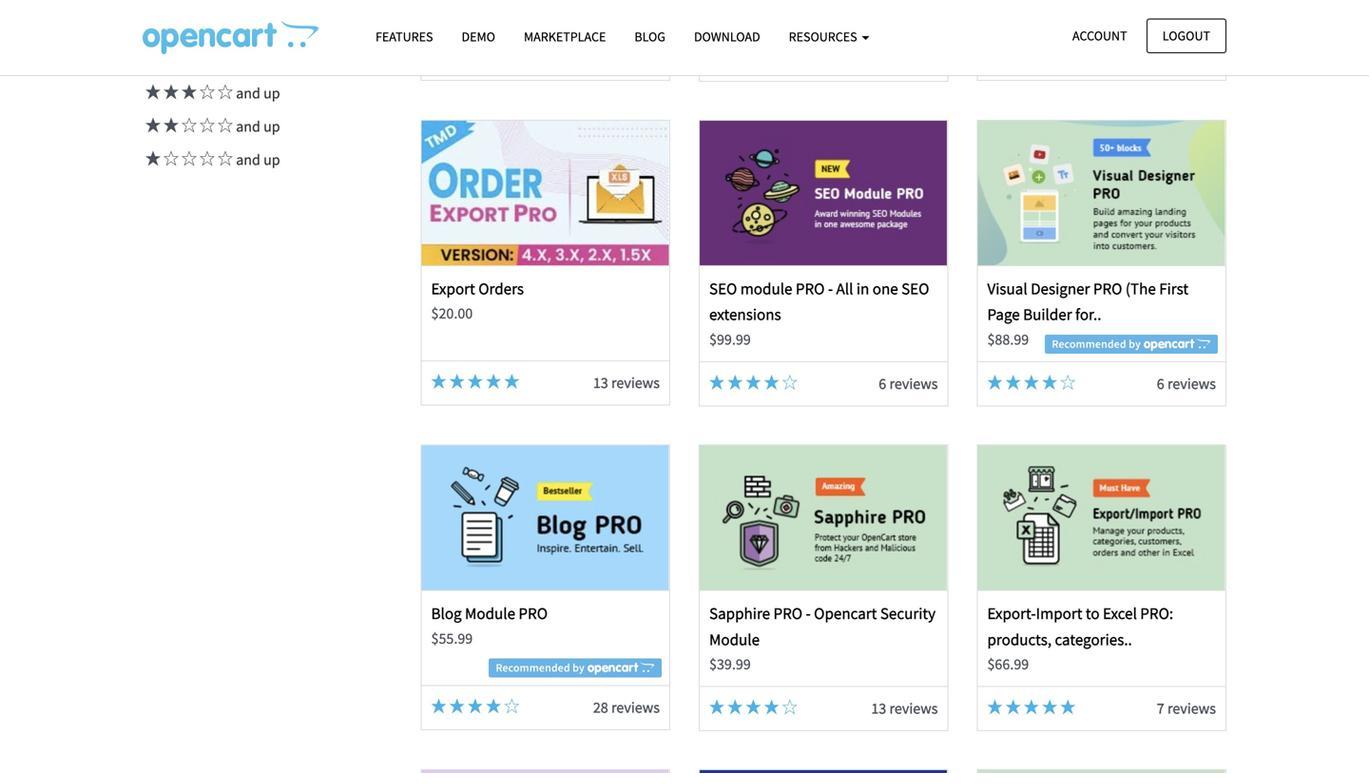 Task type: vqa. For each thing, say whether or not it's contained in the screenshot.
A in optimization. and even better: you won't get lost in a multitude of complex customization capabilities.
no



Task type: locate. For each thing, give the bounding box(es) containing it.
demo
[[462, 28, 495, 45]]

logout link
[[1147, 19, 1227, 53]]

pro for module
[[519, 603, 548, 623]]

and
[[236, 50, 260, 69], [236, 84, 260, 103], [236, 117, 260, 136], [236, 150, 260, 169]]

and up for 2nd and up link from the bottom of the page
[[233, 117, 280, 136]]

star light image
[[161, 51, 179, 66], [179, 51, 197, 66], [143, 84, 161, 99], [161, 84, 179, 99], [143, 117, 161, 133], [161, 117, 179, 133], [143, 151, 161, 166], [431, 374, 446, 389], [504, 374, 520, 389], [728, 375, 743, 390], [746, 375, 761, 390], [764, 375, 779, 390], [988, 375, 1003, 390], [1006, 375, 1021, 390], [1042, 375, 1058, 390], [431, 699, 446, 714], [450, 699, 465, 714], [709, 700, 725, 715], [764, 700, 779, 715], [988, 700, 1003, 715], [1024, 700, 1039, 715], [1042, 700, 1058, 715]]

7 reviews
[[1157, 699, 1216, 718]]

orders
[[479, 279, 524, 299]]

2 and up link from the top
[[143, 84, 280, 103]]

blog up $55.99
[[431, 603, 462, 623]]

13
[[593, 373, 608, 392], [871, 699, 887, 718]]

1 horizontal spatial 6
[[1157, 374, 1165, 393]]

in
[[857, 279, 870, 299]]

3
[[1157, 48, 1165, 67]]

0 horizontal spatial module
[[465, 603, 515, 623]]

1 horizontal spatial seo
[[902, 279, 930, 299]]

first
[[1159, 279, 1189, 299]]

sapphire
[[709, 603, 770, 623]]

6
[[879, 374, 887, 393], [1157, 374, 1165, 393]]

download
[[694, 28, 760, 45]]

1 horizontal spatial 13 reviews
[[871, 699, 938, 718]]

$99.99
[[709, 330, 751, 349]]

0 vertical spatial module
[[465, 603, 515, 623]]

0 horizontal spatial blog
[[431, 603, 462, 623]]

13 for sapphire pro - opencart security module
[[871, 699, 887, 718]]

seo right 'one'
[[902, 279, 930, 299]]

4 and from the top
[[236, 150, 260, 169]]

1 vertical spatial module
[[709, 629, 760, 649]]

module inside sapphire pro - opencart security module $39.99
[[709, 629, 760, 649]]

for..
[[1076, 305, 1102, 324]]

module up the $39.99
[[709, 629, 760, 649]]

blog for blog module pro $55.99
[[431, 603, 462, 623]]

4 up from the top
[[264, 150, 280, 169]]

ajax filter pro with seo links (must have for go.. image
[[422, 770, 669, 773]]

2 and up from the top
[[233, 84, 280, 103]]

1 horizontal spatial module
[[709, 629, 760, 649]]

0 vertical spatial -
[[828, 279, 833, 299]]

module up $55.99
[[465, 603, 515, 623]]

1 vertical spatial 13 reviews
[[871, 699, 938, 718]]

0 horizontal spatial 6 reviews
[[879, 374, 938, 393]]

0 horizontal spatial 6
[[879, 374, 887, 393]]

star light image
[[143, 51, 161, 66], [197, 51, 215, 66], [179, 84, 197, 99], [450, 374, 465, 389], [468, 374, 483, 389], [486, 374, 501, 389], [709, 375, 725, 390], [1024, 375, 1039, 390], [468, 699, 483, 714], [486, 699, 501, 714], [728, 700, 743, 715], [746, 700, 761, 715], [1006, 700, 1021, 715], [1061, 700, 1076, 715]]

2 up from the top
[[264, 84, 280, 103]]

visual
[[988, 279, 1028, 299]]

star light o image
[[215, 51, 233, 66], [197, 84, 215, 99], [179, 117, 197, 133], [215, 117, 233, 133], [161, 151, 179, 166], [179, 151, 197, 166], [197, 151, 215, 166], [215, 151, 233, 166], [782, 375, 798, 390], [504, 699, 520, 714]]

6 reviews
[[879, 374, 938, 393], [1157, 374, 1216, 393]]

1 and up link from the top
[[143, 50, 280, 69]]

seo up extensions
[[709, 279, 737, 299]]

pro for designer
[[1094, 279, 1123, 299]]

0 vertical spatial 13 reviews
[[593, 373, 660, 392]]

pro inside the visual designer pro (the first page builder for.. $88.99
[[1094, 279, 1123, 299]]

2 seo from the left
[[902, 279, 930, 299]]

up for 3rd and up link from the bottom
[[264, 84, 280, 103]]

1 vertical spatial -
[[806, 603, 811, 623]]

- left the all
[[828, 279, 833, 299]]

0 horizontal spatial 13 reviews
[[593, 373, 660, 392]]

$55.99
[[431, 629, 473, 648]]

6 reviews for seo module pro - all in one seo extensions
[[879, 374, 938, 393]]

seo module pro - all in one seo extensions $99.99
[[709, 279, 930, 349]]

export-
[[988, 603, 1036, 623]]

$39.99
[[709, 655, 751, 674]]

up
[[264, 50, 280, 69], [264, 84, 280, 103], [264, 117, 280, 136], [264, 150, 280, 169]]

6 for visual designer pro (the first page builder for..
[[1157, 374, 1165, 393]]

star light o image
[[215, 84, 233, 99], [197, 117, 215, 133], [1061, 375, 1076, 390], [782, 700, 798, 715]]

up for 2nd and up link from the bottom of the page
[[264, 117, 280, 136]]

$20.00
[[431, 304, 473, 323]]

$88.99
[[988, 330, 1029, 349]]

and up for first and up link from the top of the page
[[233, 50, 280, 69]]

1 vertical spatial 13
[[871, 699, 887, 718]]

seo
[[709, 279, 737, 299], [902, 279, 930, 299]]

1 and from the top
[[236, 50, 260, 69]]

0 horizontal spatial -
[[806, 603, 811, 623]]

- left opencart
[[806, 603, 811, 623]]

blog inside blog module pro $55.99
[[431, 603, 462, 623]]

blog left download
[[635, 28, 666, 45]]

module
[[465, 603, 515, 623], [709, 629, 760, 649]]

1 horizontal spatial 13
[[871, 699, 887, 718]]

7
[[1157, 699, 1165, 718]]

1 horizontal spatial 6 reviews
[[1157, 374, 1216, 393]]

and up
[[233, 50, 280, 69], [233, 84, 280, 103], [233, 117, 280, 136], [233, 150, 280, 169]]

0 horizontal spatial seo
[[709, 279, 737, 299]]

0 horizontal spatial 13
[[593, 373, 608, 392]]

pro inside blog module pro $55.99
[[519, 603, 548, 623]]

to
[[1086, 603, 1100, 623]]

4 and up from the top
[[233, 150, 280, 169]]

1 6 from the left
[[879, 374, 887, 393]]

pro inside sapphire pro - opencart security module $39.99
[[774, 603, 803, 623]]

export orders $20.00
[[431, 279, 524, 323]]

1 up from the top
[[264, 50, 280, 69]]

pro
[[796, 279, 825, 299], [1094, 279, 1123, 299], [519, 603, 548, 623], [774, 603, 803, 623]]

3 and up from the top
[[233, 117, 280, 136]]

reviews for sapphire pro - opencart security module
[[890, 699, 938, 718]]

export-import to excel pro: products, categories.. $66.99
[[988, 603, 1174, 674]]

reviews for export orders
[[611, 373, 660, 392]]

1 horizontal spatial blog
[[635, 28, 666, 45]]

pro for module
[[796, 279, 825, 299]]

blog
[[635, 28, 666, 45], [431, 603, 462, 623]]

pro inside seo module pro - all in one seo extensions $99.99
[[796, 279, 825, 299]]

reviews
[[1168, 48, 1216, 67], [611, 373, 660, 392], [890, 374, 938, 393], [1168, 374, 1216, 393], [611, 698, 660, 717], [890, 699, 938, 718], [1168, 699, 1216, 718]]

3 reviews
[[1157, 48, 1216, 67]]

0 vertical spatial 13
[[593, 373, 608, 392]]

3 and from the top
[[236, 117, 260, 136]]

1 horizontal spatial -
[[828, 279, 833, 299]]

2 6 reviews from the left
[[1157, 374, 1216, 393]]

-
[[828, 279, 833, 299], [806, 603, 811, 623]]

and up link
[[143, 50, 280, 69], [143, 84, 280, 103], [143, 117, 280, 136], [143, 150, 280, 169]]

1 vertical spatial blog
[[431, 603, 462, 623]]

seo module pro - all in one seo extensions link
[[709, 279, 930, 324]]

features
[[376, 28, 433, 45]]

4 and up link from the top
[[143, 150, 280, 169]]

gdpr pro - full gdpr compliance for opencart image
[[700, 770, 947, 773]]

13 reviews
[[593, 373, 660, 392], [871, 699, 938, 718]]

1 and up from the top
[[233, 50, 280, 69]]

0 vertical spatial blog
[[635, 28, 666, 45]]

2 6 from the left
[[1157, 374, 1165, 393]]

1 6 reviews from the left
[[879, 374, 938, 393]]

and up for first and up link from the bottom of the page
[[233, 150, 280, 169]]

builder
[[1023, 305, 1072, 324]]

3 up from the top
[[264, 117, 280, 136]]

designer
[[1031, 279, 1090, 299]]

reviews for export-import to excel pro: products, categories..
[[1168, 699, 1216, 718]]

marketplace
[[524, 28, 606, 45]]



Task type: describe. For each thing, give the bounding box(es) containing it.
demo link
[[447, 20, 510, 53]]

extensions
[[709, 305, 781, 324]]

up for first and up link from the top of the page
[[264, 50, 280, 69]]

products,
[[988, 629, 1052, 649]]

account link
[[1057, 19, 1144, 53]]

reviews for visual designer pro (the first page builder for..
[[1168, 374, 1216, 393]]

2 and from the top
[[236, 84, 260, 103]]

categories..
[[1055, 629, 1132, 649]]

sapphire pro - opencart security module $39.99
[[709, 603, 936, 674]]

28
[[593, 698, 608, 717]]

download link
[[680, 20, 775, 53]]

reviews for blog module pro
[[611, 698, 660, 717]]

page
[[988, 305, 1020, 324]]

export
[[431, 279, 475, 299]]

module inside blog module pro $55.99
[[465, 603, 515, 623]]

features link
[[361, 20, 447, 53]]

up for first and up link from the bottom of the page
[[264, 150, 280, 169]]

sapphire pro - opencart security module image
[[700, 446, 947, 590]]

13 reviews for export orders
[[593, 373, 660, 392]]

13 reviews for sapphire pro - opencart security module
[[871, 699, 938, 718]]

export orders link
[[431, 279, 524, 299]]

- inside sapphire pro - opencart security module $39.99
[[806, 603, 811, 623]]

(the
[[1126, 279, 1156, 299]]

visual designer pro (the first page builder for.. $88.99
[[988, 279, 1189, 349]]

reviews for seo module pro - all in one seo extensions
[[890, 374, 938, 393]]

social login pro (paypal, facebook, telegram, tu.. image
[[978, 770, 1226, 773]]

13 for export orders
[[593, 373, 608, 392]]

seo module pro - all in one seo extensions image
[[700, 121, 947, 265]]

all
[[836, 279, 853, 299]]

excel
[[1103, 603, 1137, 623]]

resources link
[[775, 20, 884, 53]]

import
[[1036, 603, 1083, 623]]

6 for seo module pro - all in one seo extensions
[[879, 374, 887, 393]]

blog module pro image
[[422, 446, 669, 590]]

marketplace link
[[510, 20, 620, 53]]

and up for 3rd and up link from the bottom
[[233, 84, 280, 103]]

3 and up link from the top
[[143, 117, 280, 136]]

blog module pro $55.99
[[431, 603, 548, 648]]

28 reviews
[[593, 698, 660, 717]]

- inside seo module pro - all in one seo extensions $99.99
[[828, 279, 833, 299]]

sapphire pro - opencart security module link
[[709, 603, 936, 649]]

export-import to excel pro: products, categories.. image
[[978, 446, 1226, 590]]

visual designer pro  (the first page builder for.. image
[[978, 121, 1226, 265]]

pro:
[[1141, 603, 1174, 623]]

security
[[880, 603, 936, 623]]

blog for blog
[[635, 28, 666, 45]]

logout
[[1163, 27, 1211, 44]]

one
[[873, 279, 898, 299]]

other extensions image
[[143, 20, 319, 54]]

6 reviews for visual designer pro (the first page builder for..
[[1157, 374, 1216, 393]]

blog module pro link
[[431, 603, 548, 623]]

1 seo from the left
[[709, 279, 737, 299]]

blog link
[[620, 20, 680, 53]]

export orders image
[[422, 121, 669, 265]]

$66.99
[[988, 655, 1029, 674]]

account
[[1073, 27, 1127, 44]]

resources
[[789, 28, 860, 45]]

opencart
[[814, 603, 877, 623]]

export-import to excel pro: products, categories.. link
[[988, 603, 1174, 649]]

visual designer pro (the first page builder for.. link
[[988, 279, 1189, 324]]

module
[[741, 279, 793, 299]]



